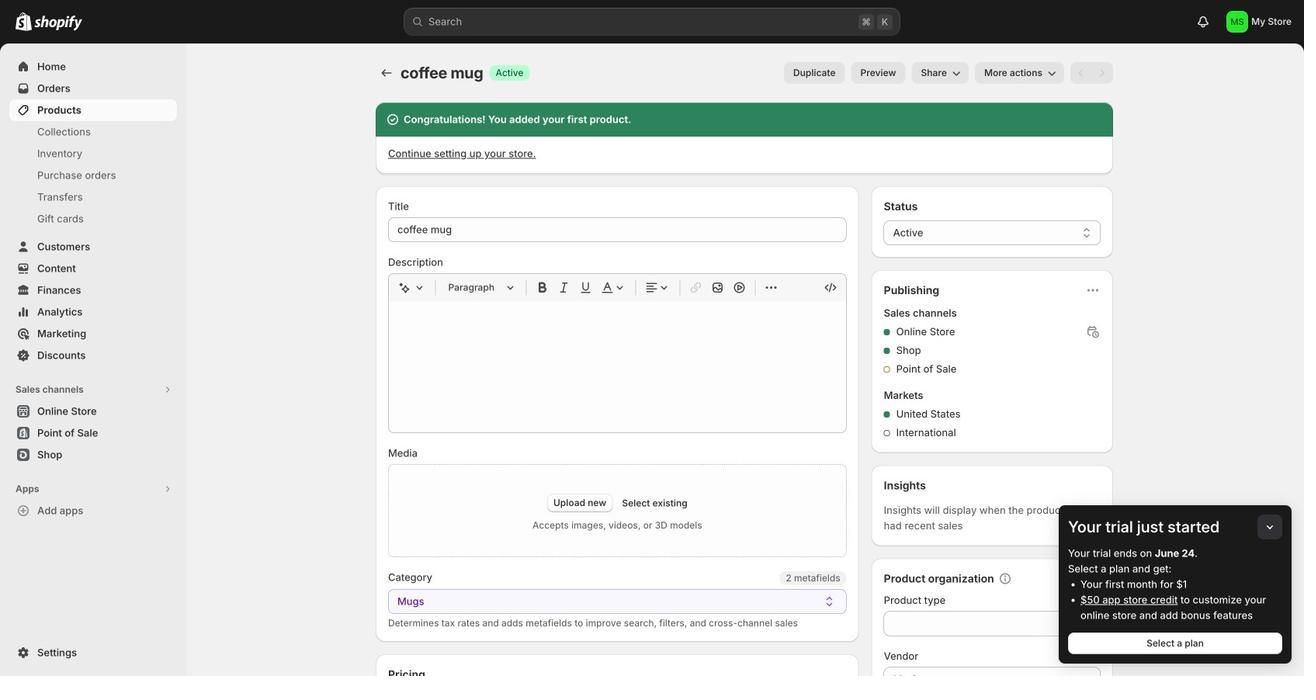 Task type: describe. For each thing, give the bounding box(es) containing it.
Short sleeve t-shirt text field
[[388, 217, 847, 242]]

1 horizontal spatial shopify image
[[34, 15, 82, 31]]



Task type: locate. For each thing, give the bounding box(es) containing it.
0 horizontal spatial shopify image
[[16, 12, 32, 31]]

shopify image
[[16, 12, 32, 31], [34, 15, 82, 31]]

my store image
[[1227, 11, 1248, 33]]

None text field
[[388, 589, 847, 614], [884, 611, 1101, 636], [884, 667, 1101, 676], [388, 589, 847, 614], [884, 611, 1101, 636], [884, 667, 1101, 676]]



Task type: vqa. For each thing, say whether or not it's contained in the screenshot.
online store image
no



